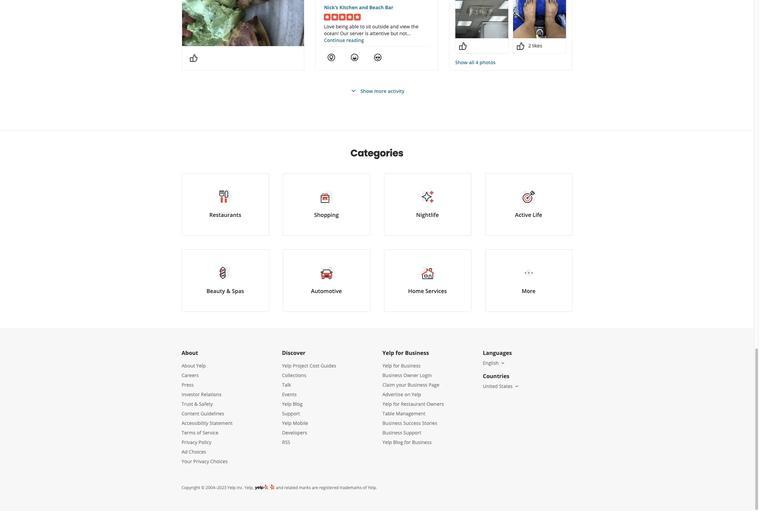 Task type: locate. For each thing, give the bounding box(es) containing it.
1 horizontal spatial blog
[[393, 439, 403, 446]]

1 vertical spatial support
[[404, 430, 422, 436]]

business up owner
[[401, 363, 421, 369]]

nick's kitchen and beach bar link
[[324, 4, 430, 11]]

open photo lightbox image
[[456, 0, 509, 38], [514, 0, 567, 38]]

united states button
[[483, 383, 520, 390]]

blog down business support link
[[393, 439, 403, 446]]

0 horizontal spatial show
[[361, 88, 373, 94]]

show right 24 chevron down v2 icon
[[361, 88, 373, 94]]

page
[[429, 382, 440, 388]]

and left beach
[[359, 4, 368, 11]]

1 horizontal spatial and
[[359, 4, 368, 11]]

1 vertical spatial privacy
[[193, 458, 209, 465]]

accessibility
[[182, 420, 208, 427]]

& inside the category navigation section navigation
[[227, 288, 231, 295]]

bar
[[385, 4, 394, 11]]

choices down privacy policy link on the left bottom of page
[[189, 449, 206, 455]]

press link
[[182, 382, 194, 388]]

1 vertical spatial about
[[182, 363, 195, 369]]

guidelines
[[201, 411, 224, 417]]

claim your business page link
[[383, 382, 440, 388]]

show for show all 4 photos
[[456, 59, 468, 66]]

nick's kitchen and beach bar
[[324, 4, 394, 11]]

1 vertical spatial choices
[[210, 458, 228, 465]]

0 vertical spatial support
[[282, 411, 300, 417]]

0 horizontal spatial and
[[276, 485, 283, 491]]

blog up "support" link
[[293, 401, 303, 408]]

choices
[[189, 449, 206, 455], [210, 458, 228, 465]]

privacy
[[182, 439, 198, 446], [193, 458, 209, 465]]

beauty & spas link
[[182, 250, 269, 312]]

choices down policy
[[210, 458, 228, 465]]

show for show more activity
[[361, 88, 373, 94]]

inc.
[[237, 485, 244, 491]]

and
[[359, 4, 368, 11], [276, 485, 283, 491]]

1 horizontal spatial &
[[227, 288, 231, 295]]

16 chevron down v2 image right states
[[514, 384, 520, 389]]

1 horizontal spatial open photo lightbox image
[[514, 0, 567, 38]]

of up privacy policy link on the left bottom of page
[[197, 430, 201, 436]]

of left yelp.
[[363, 485, 367, 491]]

about up about yelp link
[[182, 349, 198, 357]]

copyright © 2004–2023 yelp inc. yelp,
[[182, 485, 254, 491]]

0 horizontal spatial &
[[194, 401, 198, 408]]

rss
[[282, 439, 290, 446]]

and inside the explore recent activity section section
[[359, 4, 368, 11]]

related
[[285, 485, 298, 491]]

trust & safety link
[[182, 401, 213, 408]]

all
[[469, 59, 475, 66]]

0 vertical spatial show
[[456, 59, 468, 66]]

1 horizontal spatial of
[[363, 485, 367, 491]]

blog inside yelp for business business owner login claim your business page advertise on yelp yelp for restaurant owners table management business success stories business support yelp blog for business
[[393, 439, 403, 446]]

yelp blog link
[[282, 401, 303, 408]]

investor relations link
[[182, 391, 222, 398]]

blog inside yelp project cost guides collections talk events yelp blog support yelp mobile developers rss
[[293, 401, 303, 408]]

project
[[293, 363, 309, 369]]

0 vertical spatial of
[[197, 430, 201, 436]]

0 horizontal spatial 16 chevron down v2 image
[[500, 361, 506, 366]]

and right yelp burst icon
[[276, 485, 283, 491]]

trademarks
[[340, 485, 362, 491]]

24 chevron down v2 image
[[350, 87, 358, 95]]

yelp mobile link
[[282, 420, 308, 427]]

1 vertical spatial blog
[[393, 439, 403, 446]]

0 vertical spatial choices
[[189, 449, 206, 455]]

show inside show more activity button
[[361, 88, 373, 94]]

activity
[[388, 88, 405, 94]]

1 vertical spatial and
[[276, 485, 283, 491]]

show all 4 photos
[[456, 59, 496, 66]]

business down 'table'
[[383, 420, 402, 427]]

0 horizontal spatial open photo lightbox image
[[456, 0, 509, 38]]

0 horizontal spatial choices
[[189, 449, 206, 455]]

1 vertical spatial show
[[361, 88, 373, 94]]

1 about from the top
[[182, 349, 198, 357]]

24 cool v2 image
[[374, 53, 382, 61]]

1 vertical spatial like feed item image
[[190, 54, 198, 62]]

business down "stories"
[[412, 439, 432, 446]]

& inside about yelp careers press investor relations trust & safety content guidelines accessibility statement terms of service privacy policy ad choices your privacy choices
[[194, 401, 198, 408]]

&
[[227, 288, 231, 295], [194, 401, 198, 408]]

of
[[197, 430, 201, 436], [363, 485, 367, 491]]

1 vertical spatial 16 chevron down v2 image
[[514, 384, 520, 389]]

discover
[[282, 349, 306, 357]]

& right trust
[[194, 401, 198, 408]]

english button
[[483, 360, 506, 366]]

continue
[[324, 37, 345, 43]]

support down yelp blog link at the bottom of page
[[282, 411, 300, 417]]

restaurant
[[401, 401, 426, 408]]

0 vertical spatial blog
[[293, 401, 303, 408]]

16 chevron down v2 image
[[500, 361, 506, 366], [514, 384, 520, 389]]

yelp,
[[245, 485, 254, 491]]

0 vertical spatial privacy
[[182, 439, 198, 446]]

yelp right on
[[412, 391, 421, 398]]

0 horizontal spatial blog
[[293, 401, 303, 408]]

like feed item image
[[459, 42, 467, 50], [190, 54, 198, 62]]

2 about from the top
[[182, 363, 195, 369]]

0 horizontal spatial support
[[282, 411, 300, 417]]

restaurants
[[210, 211, 241, 219]]

yelp for business business owner login claim your business page advertise on yelp yelp for restaurant owners table management business success stories business support yelp blog for business
[[383, 363, 444, 446]]

mobile
[[293, 420, 308, 427]]

5 star rating image
[[324, 14, 361, 21]]

0 vertical spatial &
[[227, 288, 231, 295]]

continue reading
[[324, 37, 364, 43]]

yelp for restaurant owners link
[[383, 401, 444, 408]]

investor
[[182, 391, 200, 398]]

1 horizontal spatial choices
[[210, 458, 228, 465]]

show inside "show all 4 photos" dropdown button
[[456, 59, 468, 66]]

1 horizontal spatial like feed item image
[[459, 42, 467, 50]]

0 vertical spatial about
[[182, 349, 198, 357]]

likes
[[533, 42, 543, 49]]

are
[[312, 485, 318, 491]]

business
[[405, 349, 429, 357], [401, 363, 421, 369], [383, 372, 402, 379], [408, 382, 428, 388], [383, 420, 402, 427], [383, 430, 402, 436], [412, 439, 432, 446]]

16 chevron down v2 image inside united states popup button
[[514, 384, 520, 389]]

active life link
[[485, 173, 573, 236]]

16 chevron down v2 image for languages
[[500, 361, 506, 366]]

management
[[396, 411, 426, 417]]

show left all
[[456, 59, 468, 66]]

service
[[203, 430, 219, 436]]

0 horizontal spatial like feed item image
[[190, 54, 198, 62]]

0 horizontal spatial of
[[197, 430, 201, 436]]

yelp inside about yelp careers press investor relations trust & safety content guidelines accessibility statement terms of service privacy policy ad choices your privacy choices
[[196, 363, 206, 369]]

more
[[374, 88, 387, 94]]

0 vertical spatial 16 chevron down v2 image
[[500, 361, 506, 366]]

business success stories link
[[383, 420, 438, 427]]

1 horizontal spatial support
[[404, 430, 422, 436]]

24 funny v2 image
[[351, 53, 359, 61]]

1 vertical spatial of
[[363, 485, 367, 491]]

support
[[282, 411, 300, 417], [404, 430, 422, 436]]

& left spas
[[227, 288, 231, 295]]

about inside about yelp careers press investor relations trust & safety content guidelines accessibility statement terms of service privacy policy ad choices your privacy choices
[[182, 363, 195, 369]]

privacy down ad choices link
[[193, 458, 209, 465]]

content guidelines link
[[182, 411, 224, 417]]

owners
[[427, 401, 444, 408]]

16 chevron down v2 image inside english popup button
[[500, 361, 506, 366]]

developers
[[282, 430, 307, 436]]

owner
[[404, 372, 419, 379]]

yelp.
[[368, 485, 377, 491]]

1 horizontal spatial 16 chevron down v2 image
[[514, 384, 520, 389]]

0 vertical spatial and
[[359, 4, 368, 11]]

16 chevron down v2 image down languages
[[500, 361, 506, 366]]

1 vertical spatial &
[[194, 401, 198, 408]]

for
[[396, 349, 404, 357], [393, 363, 400, 369], [393, 401, 400, 408], [405, 439, 411, 446]]

collections
[[282, 372, 307, 379]]

terms
[[182, 430, 196, 436]]

1 horizontal spatial show
[[456, 59, 468, 66]]

about up careers
[[182, 363, 195, 369]]

nick's
[[324, 4, 338, 11]]

yelp up collections
[[282, 363, 292, 369]]

countries
[[483, 373, 510, 380]]

2 open photo lightbox image from the left
[[514, 0, 567, 38]]

yelp project cost guides collections talk events yelp blog support yelp mobile developers rss
[[282, 363, 336, 446]]

table
[[383, 411, 395, 417]]

business up claim
[[383, 372, 402, 379]]

categories
[[351, 147, 404, 160]]

restaurants link
[[182, 173, 269, 236]]

yelp up careers link
[[196, 363, 206, 369]]

languages
[[483, 349, 512, 357]]

2
[[529, 42, 531, 49]]

press
[[182, 382, 194, 388]]

show more activity
[[361, 88, 405, 94]]

privacy down terms
[[182, 439, 198, 446]]

support down success
[[404, 430, 422, 436]]

states
[[499, 383, 513, 390]]

for up business owner login link
[[393, 363, 400, 369]]

shopping link
[[283, 173, 370, 236]]

privacy policy link
[[182, 439, 212, 446]]



Task type: describe. For each thing, give the bounding box(es) containing it.
for down business support link
[[405, 439, 411, 446]]

yelp up 'table'
[[383, 401, 392, 408]]

yelp for business link
[[383, 363, 421, 369]]

active
[[515, 211, 532, 219]]

like feed item image
[[517, 42, 525, 50]]

business down owner
[[408, 382, 428, 388]]

more link
[[485, 250, 573, 312]]

registered
[[319, 485, 339, 491]]

category navigation section navigation
[[175, 131, 580, 329]]

trust
[[182, 401, 193, 408]]

about for about yelp careers press investor relations trust & safety content guidelines accessibility statement terms of service privacy policy ad choices your privacy choices
[[182, 363, 195, 369]]

terms of service link
[[182, 430, 219, 436]]

guides
[[321, 363, 336, 369]]

policy
[[199, 439, 212, 446]]

and related marks are registered trademarks of yelp.
[[275, 485, 377, 491]]

relations
[[201, 391, 222, 398]]

24 useful v2 image
[[328, 53, 336, 61]]

your privacy choices link
[[182, 458, 228, 465]]

photos
[[480, 59, 496, 66]]

developers link
[[282, 430, 307, 436]]

yelp up claim
[[383, 363, 392, 369]]

rss link
[[282, 439, 290, 446]]

copyright
[[182, 485, 200, 491]]

support inside yelp project cost guides collections talk events yelp blog support yelp mobile developers rss
[[282, 411, 300, 417]]

about yelp link
[[182, 363, 206, 369]]

4
[[476, 59, 479, 66]]

collections link
[[282, 372, 307, 379]]

united
[[483, 383, 498, 390]]

2 likes
[[529, 42, 543, 49]]

united states
[[483, 383, 513, 390]]

yelp burst image
[[270, 484, 275, 490]]

home services link
[[384, 250, 472, 312]]

marks
[[299, 485, 311, 491]]

support link
[[282, 411, 300, 417]]

advertise on yelp link
[[383, 391, 421, 398]]

talk
[[282, 382, 291, 388]]

accessibility statement link
[[182, 420, 233, 427]]

show more activity button
[[350, 87, 405, 95]]

for up yelp for business link
[[396, 349, 404, 357]]

careers
[[182, 372, 199, 379]]

shopping
[[314, 211, 339, 219]]

business support link
[[383, 430, 422, 436]]

nightlife
[[417, 211, 439, 219]]

2004–2023
[[206, 485, 227, 491]]

show all 4 photos button
[[456, 59, 496, 66]]

success
[[404, 420, 421, 427]]

english
[[483, 360, 499, 366]]

reading
[[347, 37, 364, 43]]

1 open photo lightbox image from the left
[[456, 0, 509, 38]]

ad
[[182, 449, 188, 455]]

yelp down business support link
[[383, 439, 392, 446]]

table management link
[[383, 411, 426, 417]]

stories
[[422, 420, 438, 427]]

events link
[[282, 391, 297, 398]]

beach
[[370, 4, 384, 11]]

safety
[[199, 401, 213, 408]]

©
[[201, 485, 205, 491]]

support inside yelp for business business owner login claim your business page advertise on yelp yelp for restaurant owners table management business success stories business support yelp blog for business
[[404, 430, 422, 436]]

16 chevron down v2 image for countries
[[514, 384, 520, 389]]

spas
[[232, 288, 244, 295]]

kitchen
[[340, 4, 358, 11]]

cost
[[310, 363, 320, 369]]

life
[[533, 211, 543, 219]]

advertise
[[383, 391, 404, 398]]

continue reading button
[[324, 37, 364, 43]]

beauty
[[207, 288, 225, 295]]

ad choices link
[[182, 449, 206, 455]]

login
[[420, 372, 432, 379]]

yelp logo image
[[255, 484, 268, 491]]

active life
[[515, 211, 543, 219]]

business owner login link
[[383, 372, 432, 379]]

nightlife link
[[384, 173, 472, 236]]

yelp down "events" link
[[282, 401, 292, 408]]

explore recent activity section section
[[176, 0, 578, 131]]

home
[[408, 288, 424, 295]]

home services
[[408, 288, 447, 295]]

talk link
[[282, 382, 291, 388]]

your
[[397, 382, 407, 388]]

business up yelp for business link
[[405, 349, 429, 357]]

yelp blog for business link
[[383, 439, 432, 446]]

yelp for business
[[383, 349, 429, 357]]

beauty & spas
[[207, 288, 244, 295]]

for down advertise
[[393, 401, 400, 408]]

claim
[[383, 382, 395, 388]]

0 vertical spatial like feed item image
[[459, 42, 467, 50]]

business up yelp blog for business link
[[383, 430, 402, 436]]

yelp up yelp for business link
[[383, 349, 395, 357]]

yelp left inc.
[[228, 485, 236, 491]]

about yelp careers press investor relations trust & safety content guidelines accessibility statement terms of service privacy policy ad choices your privacy choices
[[182, 363, 233, 465]]

,
[[268, 485, 270, 491]]

yelp down "support" link
[[282, 420, 292, 427]]

about for about
[[182, 349, 198, 357]]

statement
[[210, 420, 233, 427]]

of inside about yelp careers press investor relations trust & safety content guidelines accessibility statement terms of service privacy policy ad choices your privacy choices
[[197, 430, 201, 436]]



Task type: vqa. For each thing, say whether or not it's contained in the screenshot.
likes
yes



